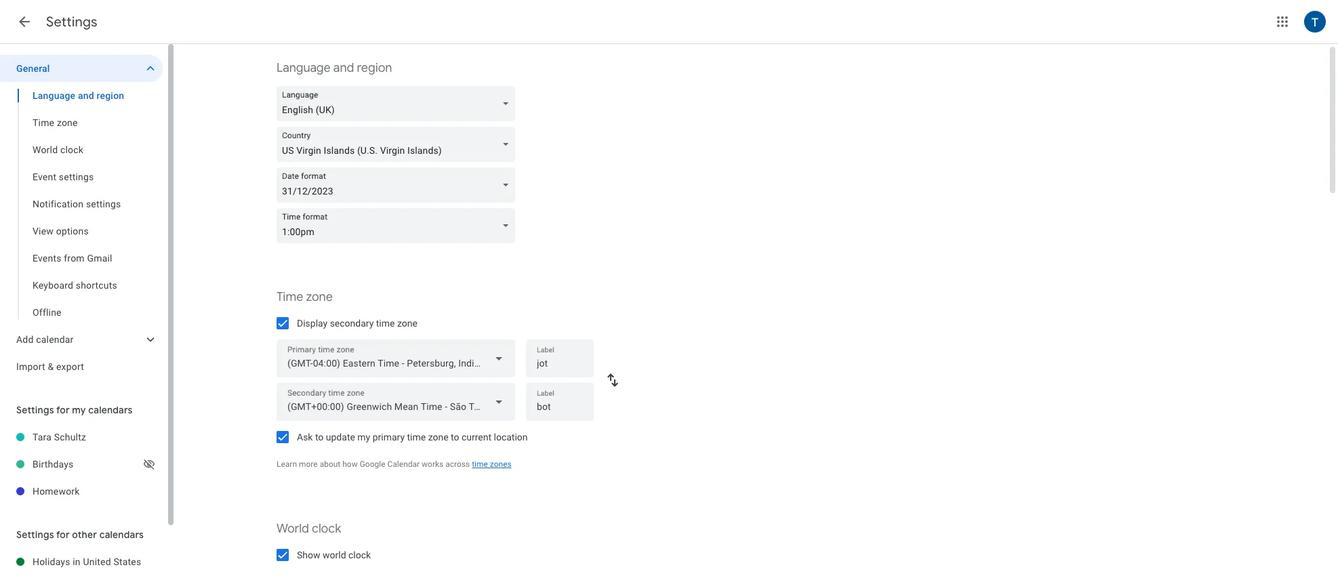 Task type: describe. For each thing, give the bounding box(es) containing it.
learn more about how google calendar works across time zones
[[277, 460, 512, 469]]

birthdays link
[[33, 451, 141, 478]]

zone right secondary
[[397, 318, 418, 329]]

schultz
[[54, 432, 86, 443]]

zone inside group
[[57, 117, 78, 128]]

current
[[462, 432, 492, 443]]

2 vertical spatial time
[[472, 460, 488, 469]]

across
[[446, 460, 470, 469]]

google
[[360, 460, 386, 469]]

shortcuts
[[76, 280, 117, 291]]

from
[[64, 253, 85, 264]]

settings for my calendars
[[16, 404, 133, 416]]

1 to from the left
[[315, 432, 324, 443]]

events
[[33, 253, 61, 264]]

show
[[297, 550, 320, 561]]

export
[[56, 361, 84, 372]]

homework link
[[33, 478, 163, 505]]

1 vertical spatial time zone
[[277, 290, 333, 305]]

1 horizontal spatial language and region
[[277, 60, 392, 76]]

calendars for settings for my calendars
[[88, 404, 133, 416]]

states
[[114, 557, 141, 568]]

other
[[72, 529, 97, 541]]

settings for settings
[[46, 14, 98, 31]]

2 vertical spatial clock
[[349, 550, 371, 561]]

notification
[[33, 199, 84, 210]]

show world clock
[[297, 550, 371, 561]]

0 vertical spatial my
[[72, 404, 86, 416]]

settings heading
[[46, 14, 98, 31]]

events from gmail
[[33, 253, 112, 264]]

settings for other calendars
[[16, 529, 144, 541]]

zone up display
[[306, 290, 333, 305]]

for for other
[[56, 529, 70, 541]]

group containing language and region
[[0, 82, 163, 326]]

region inside group
[[97, 90, 124, 101]]

event
[[33, 172, 56, 182]]

1 horizontal spatial and
[[334, 60, 354, 76]]

holidays in united states
[[33, 557, 141, 568]]

Label for primary time zone. text field
[[537, 354, 583, 373]]

swap time zones image
[[605, 372, 621, 389]]

offline
[[33, 307, 62, 318]]

1 horizontal spatial language
[[277, 60, 331, 76]]

homework
[[33, 486, 80, 497]]

0 vertical spatial time
[[376, 318, 395, 329]]

birthdays tree item
[[0, 451, 163, 478]]

1 horizontal spatial region
[[357, 60, 392, 76]]

for for my
[[56, 404, 70, 416]]

import
[[16, 361, 45, 372]]

holidays in united states tree item
[[0, 549, 163, 576]]

settings for settings for my calendars
[[16, 404, 54, 416]]

more
[[299, 460, 318, 469]]

time zone inside group
[[33, 117, 78, 128]]

holidays
[[33, 557, 70, 568]]

location
[[494, 432, 528, 443]]

0 horizontal spatial language
[[33, 90, 75, 101]]

world
[[323, 550, 346, 561]]



Task type: locate. For each thing, give the bounding box(es) containing it.
1 horizontal spatial my
[[358, 432, 370, 443]]

holidays in united states link
[[33, 549, 163, 576]]

1 horizontal spatial time
[[407, 432, 426, 443]]

1 vertical spatial settings
[[16, 404, 54, 416]]

time up display
[[277, 290, 303, 305]]

0 horizontal spatial time
[[33, 117, 54, 128]]

about
[[320, 460, 341, 469]]

works
[[422, 460, 444, 469]]

and inside group
[[78, 90, 94, 101]]

to left current
[[451, 432, 459, 443]]

0 horizontal spatial and
[[78, 90, 94, 101]]

0 horizontal spatial to
[[315, 432, 324, 443]]

go back image
[[16, 14, 33, 30]]

settings
[[59, 172, 94, 182], [86, 199, 121, 210]]

world clock up event settings
[[33, 144, 83, 155]]

0 vertical spatial world clock
[[33, 144, 83, 155]]

1 vertical spatial and
[[78, 90, 94, 101]]

display secondary time zone
[[297, 318, 418, 329]]

settings for event settings
[[59, 172, 94, 182]]

1 horizontal spatial to
[[451, 432, 459, 443]]

zones
[[490, 460, 512, 469]]

world
[[33, 144, 58, 155], [277, 522, 309, 537]]

time left zones
[[472, 460, 488, 469]]

None field
[[277, 86, 521, 121], [277, 127, 521, 162], [277, 168, 521, 203], [277, 208, 521, 243], [277, 340, 515, 378], [277, 383, 515, 421], [277, 86, 521, 121], [277, 127, 521, 162], [277, 168, 521, 203], [277, 208, 521, 243], [277, 340, 515, 378], [277, 383, 515, 421]]

1 vertical spatial clock
[[312, 522, 341, 537]]

my
[[72, 404, 86, 416], [358, 432, 370, 443]]

settings up the options
[[86, 199, 121, 210]]

0 vertical spatial settings
[[59, 172, 94, 182]]

my right update
[[358, 432, 370, 443]]

2 horizontal spatial time
[[472, 460, 488, 469]]

0 vertical spatial language
[[277, 60, 331, 76]]

calendars up states
[[99, 529, 144, 541]]

group
[[0, 82, 163, 326]]

clock up event settings
[[60, 144, 83, 155]]

0 vertical spatial clock
[[60, 144, 83, 155]]

1 vertical spatial calendars
[[99, 529, 144, 541]]

0 horizontal spatial language and region
[[33, 90, 124, 101]]

1 vertical spatial language and region
[[33, 90, 124, 101]]

tara schultz tree item
[[0, 424, 163, 451]]

Label for secondary time zone. text field
[[537, 397, 583, 416]]

time up event
[[33, 117, 54, 128]]

world up event
[[33, 144, 58, 155]]

settings for my calendars tree
[[0, 424, 163, 505]]

for left other
[[56, 529, 70, 541]]

time right 'primary'
[[407, 432, 426, 443]]

settings for settings for other calendars
[[16, 529, 54, 541]]

clock
[[60, 144, 83, 155], [312, 522, 341, 537], [349, 550, 371, 561]]

add
[[16, 334, 34, 345]]

zone up works
[[428, 432, 449, 443]]

view options
[[33, 226, 89, 237]]

to right the ask
[[315, 432, 324, 443]]

region
[[357, 60, 392, 76], [97, 90, 124, 101]]

keyboard shortcuts
[[33, 280, 117, 291]]

calendar
[[36, 334, 74, 345]]

calendars up tara schultz tree item
[[88, 404, 133, 416]]

homework tree item
[[0, 478, 163, 505]]

1 vertical spatial world
[[277, 522, 309, 537]]

calendars for settings for other calendars
[[99, 529, 144, 541]]

world clock up the show
[[277, 522, 341, 537]]

0 horizontal spatial clock
[[60, 144, 83, 155]]

0 horizontal spatial world
[[33, 144, 58, 155]]

settings up notification settings
[[59, 172, 94, 182]]

tree containing general
[[0, 55, 163, 380]]

0 vertical spatial region
[[357, 60, 392, 76]]

settings up the tara
[[16, 404, 54, 416]]

1 vertical spatial world clock
[[277, 522, 341, 537]]

my up tara schultz tree item
[[72, 404, 86, 416]]

&
[[48, 361, 54, 372]]

1 horizontal spatial world clock
[[277, 522, 341, 537]]

0 horizontal spatial time zone
[[33, 117, 78, 128]]

0 horizontal spatial my
[[72, 404, 86, 416]]

1 vertical spatial language
[[33, 90, 75, 101]]

time zone up event settings
[[33, 117, 78, 128]]

ask
[[297, 432, 313, 443]]

2 for from the top
[[56, 529, 70, 541]]

1 vertical spatial for
[[56, 529, 70, 541]]

0 vertical spatial for
[[56, 404, 70, 416]]

world clock inside group
[[33, 144, 83, 155]]

learn
[[277, 460, 297, 469]]

zone
[[57, 117, 78, 128], [306, 290, 333, 305], [397, 318, 418, 329], [428, 432, 449, 443]]

for
[[56, 404, 70, 416], [56, 529, 70, 541]]

1 vertical spatial time
[[277, 290, 303, 305]]

settings right go back image
[[46, 14, 98, 31]]

united
[[83, 557, 111, 568]]

settings
[[46, 14, 98, 31], [16, 404, 54, 416], [16, 529, 54, 541]]

notification settings
[[33, 199, 121, 210]]

1 for from the top
[[56, 404, 70, 416]]

language
[[277, 60, 331, 76], [33, 90, 75, 101]]

clock up show world clock
[[312, 522, 341, 537]]

import & export
[[16, 361, 84, 372]]

tara schultz
[[33, 432, 86, 443]]

1 horizontal spatial time zone
[[277, 290, 333, 305]]

0 vertical spatial settings
[[46, 14, 98, 31]]

settings for notification settings
[[86, 199, 121, 210]]

world clock
[[33, 144, 83, 155], [277, 522, 341, 537]]

0 vertical spatial and
[[334, 60, 354, 76]]

time
[[376, 318, 395, 329], [407, 432, 426, 443], [472, 460, 488, 469]]

0 vertical spatial time zone
[[33, 117, 78, 128]]

1 vertical spatial time
[[407, 432, 426, 443]]

0 horizontal spatial world clock
[[33, 144, 83, 155]]

1 horizontal spatial world
[[277, 522, 309, 537]]

general
[[16, 63, 50, 74]]

1 horizontal spatial time
[[277, 290, 303, 305]]

gmail
[[87, 253, 112, 264]]

language and region
[[277, 60, 392, 76], [33, 90, 124, 101]]

0 horizontal spatial time
[[376, 318, 395, 329]]

primary
[[373, 432, 405, 443]]

time zones link
[[472, 460, 512, 469]]

tara
[[33, 432, 52, 443]]

time right secondary
[[376, 318, 395, 329]]

add calendar
[[16, 334, 74, 345]]

2 vertical spatial settings
[[16, 529, 54, 541]]

tree
[[0, 55, 163, 380]]

0 vertical spatial time
[[33, 117, 54, 128]]

calendar
[[388, 460, 420, 469]]

1 vertical spatial region
[[97, 90, 124, 101]]

time inside group
[[33, 117, 54, 128]]

2 to from the left
[[451, 432, 459, 443]]

view
[[33, 226, 54, 237]]

secondary
[[330, 318, 374, 329]]

display
[[297, 318, 328, 329]]

calendars
[[88, 404, 133, 416], [99, 529, 144, 541]]

keyboard
[[33, 280, 73, 291]]

time zone
[[33, 117, 78, 128], [277, 290, 333, 305]]

for up tara schultz
[[56, 404, 70, 416]]

birthdays
[[33, 459, 74, 470]]

and
[[334, 60, 354, 76], [78, 90, 94, 101]]

how
[[343, 460, 358, 469]]

0 vertical spatial world
[[33, 144, 58, 155]]

ask to update my primary time zone to current location
[[297, 432, 528, 443]]

0 vertical spatial calendars
[[88, 404, 133, 416]]

event settings
[[33, 172, 94, 182]]

1 vertical spatial my
[[358, 432, 370, 443]]

world up the show
[[277, 522, 309, 537]]

in
[[73, 557, 81, 568]]

options
[[56, 226, 89, 237]]

clock right world
[[349, 550, 371, 561]]

language and region inside group
[[33, 90, 124, 101]]

time
[[33, 117, 54, 128], [277, 290, 303, 305]]

0 horizontal spatial region
[[97, 90, 124, 101]]

zone up event settings
[[57, 117, 78, 128]]

update
[[326, 432, 355, 443]]

to
[[315, 432, 324, 443], [451, 432, 459, 443]]

1 horizontal spatial clock
[[312, 522, 341, 537]]

0 vertical spatial language and region
[[277, 60, 392, 76]]

time zone up display
[[277, 290, 333, 305]]

settings up holidays
[[16, 529, 54, 541]]

1 vertical spatial settings
[[86, 199, 121, 210]]

2 horizontal spatial clock
[[349, 550, 371, 561]]



Task type: vqa. For each thing, say whether or not it's contained in the screenshot.
the middle Settings
yes



